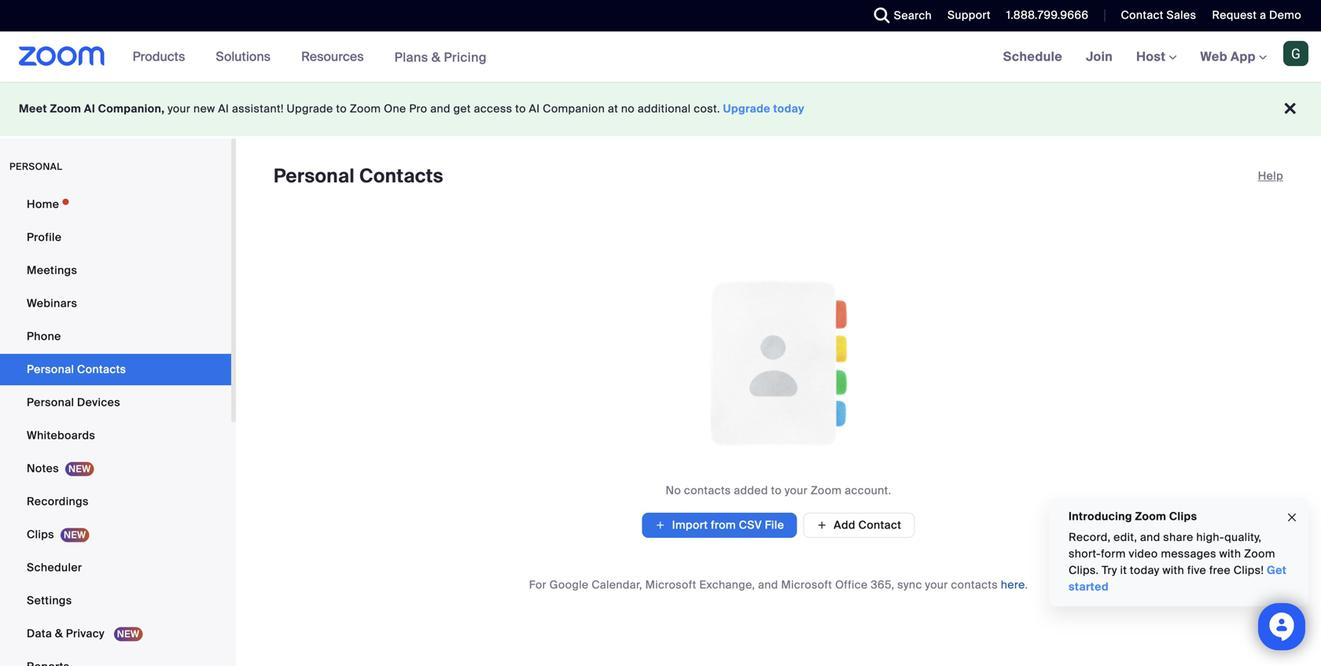 Task type: describe. For each thing, give the bounding box(es) containing it.
cost.
[[694, 101, 721, 116]]

support
[[948, 8, 991, 22]]

your for to
[[785, 483, 808, 498]]

no
[[666, 483, 681, 498]]

plans & pricing
[[395, 49, 487, 65]]

profile picture image
[[1284, 41, 1309, 66]]

0 vertical spatial personal
[[274, 164, 355, 188]]

get
[[454, 101, 471, 116]]

search
[[894, 8, 932, 23]]

high-
[[1197, 530, 1225, 545]]

0 vertical spatial contact
[[1121, 8, 1164, 22]]

add image for import
[[655, 518, 666, 533]]

profile
[[27, 230, 62, 245]]

clips link
[[0, 519, 231, 551]]

1 horizontal spatial to
[[516, 101, 526, 116]]

companion
[[543, 101, 605, 116]]

join
[[1087, 48, 1113, 65]]

messages
[[1162, 547, 1217, 561]]

3 ai from the left
[[529, 101, 540, 116]]

profile link
[[0, 222, 231, 253]]

zoom left "one"
[[350, 101, 381, 116]]

help link
[[1259, 164, 1284, 189]]

meetings link
[[0, 255, 231, 286]]

phone link
[[0, 321, 231, 352]]

host
[[1137, 48, 1170, 65]]

zoom right meet
[[50, 101, 81, 116]]

1 horizontal spatial clips
[[1170, 509, 1198, 524]]

for google calendar, microsoft exchange, and microsoft office 365, sync your contacts here .
[[529, 578, 1029, 592]]

settings
[[27, 594, 72, 608]]

solutions
[[216, 48, 271, 65]]

whiteboards link
[[0, 420, 231, 452]]

recordings
[[27, 494, 89, 509]]

here
[[1001, 578, 1026, 592]]

0 horizontal spatial with
[[1163, 563, 1185, 578]]

calendar,
[[592, 578, 643, 592]]

share
[[1164, 530, 1194, 545]]

app
[[1231, 48, 1256, 65]]

notes link
[[0, 453, 231, 485]]

products button
[[133, 31, 192, 82]]

webinars link
[[0, 288, 231, 319]]

import from csv file button
[[643, 513, 797, 538]]

your for companion,
[[168, 101, 191, 116]]

365,
[[871, 578, 895, 592]]

personal devices link
[[0, 387, 231, 419]]

personal for personal devices link
[[27, 395, 74, 410]]

a
[[1260, 8, 1267, 22]]

2 microsoft from the left
[[782, 578, 833, 592]]

web app button
[[1201, 48, 1267, 65]]

schedule
[[1004, 48, 1063, 65]]

whiteboards
[[27, 428, 95, 443]]

at
[[608, 101, 619, 116]]

meet
[[19, 101, 47, 116]]

sync
[[898, 578, 923, 592]]

new
[[194, 101, 215, 116]]

home
[[27, 197, 59, 212]]

five
[[1188, 563, 1207, 578]]

csv
[[739, 518, 762, 533]]

introducing
[[1069, 509, 1133, 524]]

google
[[550, 578, 589, 592]]

phone
[[27, 329, 61, 344]]

personal
[[9, 161, 63, 173]]

short-
[[1069, 547, 1102, 561]]

data & privacy
[[27, 627, 108, 641]]

contact sales
[[1121, 8, 1197, 22]]

today inside meet zoom ai companion, footer
[[774, 101, 805, 116]]

products
[[133, 48, 185, 65]]

solutions button
[[216, 31, 278, 82]]

zoom up edit,
[[1136, 509, 1167, 524]]

video
[[1129, 547, 1159, 561]]

1 ai from the left
[[84, 101, 95, 116]]

1.888.799.9666 button up "schedule"
[[995, 0, 1093, 31]]

exchange,
[[700, 578, 756, 592]]

clips!
[[1234, 563, 1265, 578]]

2 horizontal spatial your
[[926, 578, 949, 592]]

banner containing products
[[0, 31, 1322, 83]]

get started link
[[1069, 563, 1287, 594]]

free
[[1210, 563, 1231, 578]]

1 horizontal spatial with
[[1220, 547, 1242, 561]]

recordings link
[[0, 486, 231, 518]]

scheduler
[[27, 561, 82, 575]]

add
[[834, 518, 856, 533]]

meet zoom ai companion, your new ai assistant! upgrade to zoom one pro and get access to ai companion at no additional cost. upgrade today
[[19, 101, 805, 116]]

from
[[711, 518, 736, 533]]

schedule link
[[992, 31, 1075, 82]]

one
[[384, 101, 406, 116]]

today inside record, edit, and share high-quality, short-form video messages with zoom clips. try it today with five free clips!
[[1131, 563, 1160, 578]]

contact inside button
[[859, 518, 902, 533]]

no
[[621, 101, 635, 116]]

webinars
[[27, 296, 77, 311]]

devices
[[77, 395, 120, 410]]

it
[[1121, 563, 1128, 578]]

access
[[474, 101, 513, 116]]

pricing
[[444, 49, 487, 65]]

meetings
[[27, 263, 77, 278]]

product information navigation
[[121, 31, 499, 83]]

personal contacts inside personal menu menu
[[27, 362, 126, 377]]



Task type: locate. For each thing, give the bounding box(es) containing it.
0 vertical spatial personal contacts
[[274, 164, 444, 188]]

form
[[1102, 547, 1126, 561]]

0 horizontal spatial to
[[336, 101, 347, 116]]

1 horizontal spatial &
[[432, 49, 441, 65]]

for
[[529, 578, 547, 592]]

import from csv file
[[672, 518, 785, 533]]

assistant!
[[232, 101, 284, 116]]

request a demo link
[[1201, 0, 1322, 31], [1213, 8, 1302, 22]]

0 horizontal spatial contacts
[[684, 483, 731, 498]]

0 horizontal spatial microsoft
[[646, 578, 697, 592]]

host button
[[1137, 48, 1177, 65]]

your
[[168, 101, 191, 116], [785, 483, 808, 498], [926, 578, 949, 592]]

zoom
[[50, 101, 81, 116], [350, 101, 381, 116], [811, 483, 842, 498], [1136, 509, 1167, 524], [1245, 547, 1276, 561]]

1 vertical spatial and
[[1141, 530, 1161, 545]]

upgrade down 'product information' navigation
[[287, 101, 333, 116]]

resources button
[[301, 31, 371, 82]]

add image left import
[[655, 518, 666, 533]]

& right plans
[[432, 49, 441, 65]]

add image for add
[[817, 518, 828, 533]]

with up free
[[1220, 547, 1242, 561]]

contacts down "one"
[[360, 164, 444, 188]]

meet zoom ai companion, footer
[[0, 82, 1322, 136]]

0 vertical spatial &
[[432, 49, 441, 65]]

and
[[431, 101, 451, 116], [1141, 530, 1161, 545], [758, 578, 779, 592]]

ai
[[84, 101, 95, 116], [218, 101, 229, 116], [529, 101, 540, 116]]

web
[[1201, 48, 1228, 65]]

add image inside button
[[817, 518, 828, 533]]

zoom inside record, edit, and share high-quality, short-form video messages with zoom clips. try it today with five free clips!
[[1245, 547, 1276, 561]]

personal menu menu
[[0, 189, 231, 666]]

1 horizontal spatial your
[[785, 483, 808, 498]]

0 horizontal spatial today
[[774, 101, 805, 116]]

contact sales link
[[1110, 0, 1201, 31], [1121, 8, 1197, 22]]

microsoft
[[646, 578, 697, 592], [782, 578, 833, 592]]

microsoft left office in the right bottom of the page
[[782, 578, 833, 592]]

introducing zoom clips
[[1069, 509, 1198, 524]]

your inside meet zoom ai companion, footer
[[168, 101, 191, 116]]

1 horizontal spatial contacts
[[360, 164, 444, 188]]

personal contacts down "one"
[[274, 164, 444, 188]]

2 vertical spatial personal
[[27, 395, 74, 410]]

.
[[1026, 578, 1029, 592]]

1 vertical spatial with
[[1163, 563, 1185, 578]]

office
[[836, 578, 868, 592]]

here link
[[1001, 578, 1026, 592]]

0 horizontal spatial your
[[168, 101, 191, 116]]

record, edit, and share high-quality, short-form video messages with zoom clips. try it today with five free clips!
[[1069, 530, 1276, 578]]

close image
[[1286, 509, 1299, 527]]

meetings navigation
[[992, 31, 1322, 83]]

clips.
[[1069, 563, 1099, 578]]

zoom up "add" on the bottom
[[811, 483, 842, 498]]

1 vertical spatial personal contacts
[[27, 362, 126, 377]]

web app
[[1201, 48, 1256, 65]]

contacts left here
[[952, 578, 998, 592]]

with down messages at the bottom right of page
[[1163, 563, 1185, 578]]

personal contacts
[[274, 164, 444, 188], [27, 362, 126, 377]]

2 horizontal spatial ai
[[529, 101, 540, 116]]

personal contacts up personal devices
[[27, 362, 126, 377]]

2 horizontal spatial and
[[1141, 530, 1161, 545]]

sales
[[1167, 8, 1197, 22]]

and left get
[[431, 101, 451, 116]]

personal contacts link
[[0, 354, 231, 386]]

0 vertical spatial contacts
[[684, 483, 731, 498]]

0 horizontal spatial &
[[55, 627, 63, 641]]

to right added
[[771, 483, 782, 498]]

contacts inside personal menu menu
[[77, 362, 126, 377]]

ai left companion
[[529, 101, 540, 116]]

1 upgrade from the left
[[287, 101, 333, 116]]

and inside meet zoom ai companion, footer
[[431, 101, 451, 116]]

0 horizontal spatial ai
[[84, 101, 95, 116]]

personal
[[274, 164, 355, 188], [27, 362, 74, 377], [27, 395, 74, 410]]

1 vertical spatial today
[[1131, 563, 1160, 578]]

request
[[1213, 8, 1258, 22]]

2 upgrade from the left
[[723, 101, 771, 116]]

1.888.799.9666
[[1007, 8, 1089, 22]]

0 horizontal spatial upgrade
[[287, 101, 333, 116]]

ai right new
[[218, 101, 229, 116]]

additional
[[638, 101, 691, 116]]

contacts right no
[[684, 483, 731, 498]]

0 vertical spatial contacts
[[360, 164, 444, 188]]

1 vertical spatial your
[[785, 483, 808, 498]]

demo
[[1270, 8, 1302, 22]]

1 horizontal spatial ai
[[218, 101, 229, 116]]

zoom logo image
[[19, 46, 105, 66]]

and right exchange,
[[758, 578, 779, 592]]

0 vertical spatial your
[[168, 101, 191, 116]]

contact left the sales
[[1121, 8, 1164, 22]]

plans & pricing link
[[395, 49, 487, 65], [395, 49, 487, 65]]

0 horizontal spatial and
[[431, 101, 451, 116]]

1 vertical spatial contact
[[859, 518, 902, 533]]

clips
[[1170, 509, 1198, 524], [27, 528, 54, 542]]

0 horizontal spatial personal contacts
[[27, 362, 126, 377]]

try
[[1102, 563, 1118, 578]]

today
[[774, 101, 805, 116], [1131, 563, 1160, 578]]

settings link
[[0, 585, 231, 617]]

upgrade today link
[[723, 101, 805, 116]]

ai left companion,
[[84, 101, 95, 116]]

1 horizontal spatial contacts
[[952, 578, 998, 592]]

your right added
[[785, 483, 808, 498]]

2 horizontal spatial to
[[771, 483, 782, 498]]

clips up scheduler
[[27, 528, 54, 542]]

1 vertical spatial personal
[[27, 362, 74, 377]]

to down resources dropdown button
[[336, 101, 347, 116]]

companion,
[[98, 101, 165, 116]]

edit,
[[1114, 530, 1138, 545]]

1 horizontal spatial personal contacts
[[274, 164, 444, 188]]

add contact button
[[804, 513, 915, 538]]

1 microsoft from the left
[[646, 578, 697, 592]]

and inside record, edit, and share high-quality, short-form video messages with zoom clips. try it today with five free clips!
[[1141, 530, 1161, 545]]

your left new
[[168, 101, 191, 116]]

1.888.799.9666 button up schedule link
[[1007, 8, 1089, 22]]

join link
[[1075, 31, 1125, 82]]

& for plans
[[432, 49, 441, 65]]

0 horizontal spatial contact
[[859, 518, 902, 533]]

1 vertical spatial clips
[[27, 528, 54, 542]]

add contact
[[834, 518, 902, 533]]

contacts up devices
[[77, 362, 126, 377]]

zoom up clips! at the bottom of page
[[1245, 547, 1276, 561]]

1 vertical spatial contacts
[[77, 362, 126, 377]]

& inside 'product information' navigation
[[432, 49, 441, 65]]

help
[[1259, 169, 1284, 183]]

0 vertical spatial and
[[431, 101, 451, 116]]

search button
[[863, 0, 936, 31]]

your right sync on the right bottom of the page
[[926, 578, 949, 592]]

0 vertical spatial today
[[774, 101, 805, 116]]

pro
[[409, 101, 428, 116]]

upgrade right cost.
[[723, 101, 771, 116]]

1 vertical spatial &
[[55, 627, 63, 641]]

privacy
[[66, 627, 105, 641]]

0 horizontal spatial contacts
[[77, 362, 126, 377]]

1 horizontal spatial and
[[758, 578, 779, 592]]

notes
[[27, 461, 59, 476]]

0 vertical spatial with
[[1220, 547, 1242, 561]]

add image inside import from csv file button
[[655, 518, 666, 533]]

& for data
[[55, 627, 63, 641]]

plans
[[395, 49, 428, 65]]

no contacts added to your zoom account.
[[666, 483, 892, 498]]

support link
[[936, 0, 995, 31], [948, 8, 991, 22]]

clips up share
[[1170, 509, 1198, 524]]

0 vertical spatial clips
[[1170, 509, 1198, 524]]

1 horizontal spatial contact
[[1121, 8, 1164, 22]]

contact right "add" on the bottom
[[859, 518, 902, 533]]

added
[[734, 483, 769, 498]]

file
[[765, 518, 785, 533]]

1 horizontal spatial today
[[1131, 563, 1160, 578]]

1 horizontal spatial add image
[[817, 518, 828, 533]]

1 vertical spatial contacts
[[952, 578, 998, 592]]

personal for personal contacts link
[[27, 362, 74, 377]]

2 ai from the left
[[218, 101, 229, 116]]

microsoft right calendar,
[[646, 578, 697, 592]]

quality,
[[1225, 530, 1262, 545]]

& right data
[[55, 627, 63, 641]]

2 vertical spatial your
[[926, 578, 949, 592]]

to right access
[[516, 101, 526, 116]]

0 horizontal spatial add image
[[655, 518, 666, 533]]

import
[[672, 518, 708, 533]]

scheduler link
[[0, 552, 231, 584]]

add image
[[655, 518, 666, 533], [817, 518, 828, 533]]

clips inside personal menu menu
[[27, 528, 54, 542]]

get
[[1268, 563, 1287, 578]]

and up video
[[1141, 530, 1161, 545]]

1 horizontal spatial microsoft
[[782, 578, 833, 592]]

data & privacy link
[[0, 618, 231, 650]]

account.
[[845, 483, 892, 498]]

banner
[[0, 31, 1322, 83]]

& inside personal menu menu
[[55, 627, 63, 641]]

add image left "add" on the bottom
[[817, 518, 828, 533]]

contact
[[1121, 8, 1164, 22], [859, 518, 902, 533]]

0 horizontal spatial clips
[[27, 528, 54, 542]]

personal devices
[[27, 395, 120, 410]]

2 vertical spatial and
[[758, 578, 779, 592]]

upgrade
[[287, 101, 333, 116], [723, 101, 771, 116]]

request a demo
[[1213, 8, 1302, 22]]

1 horizontal spatial upgrade
[[723, 101, 771, 116]]



Task type: vqa. For each thing, say whether or not it's contained in the screenshot.
Zoom
yes



